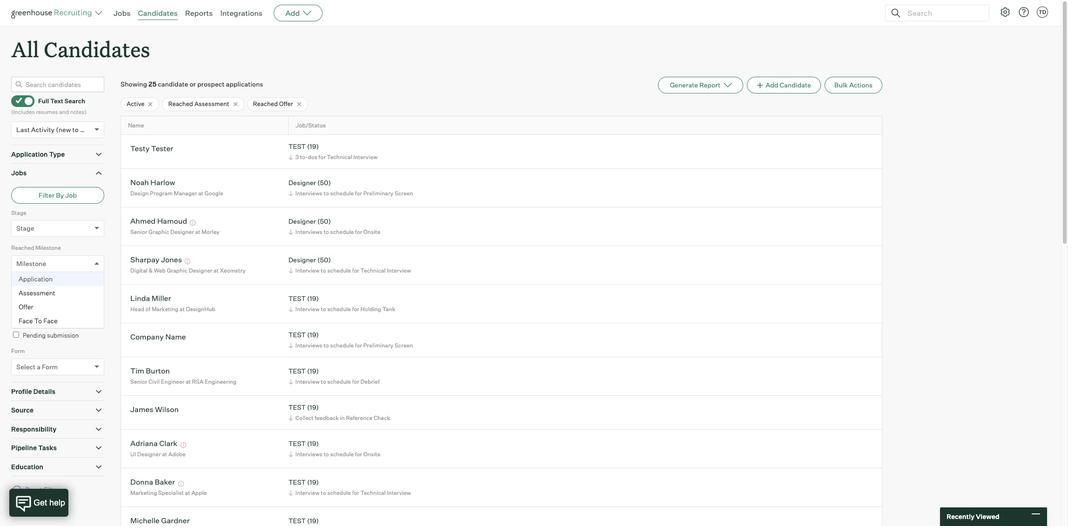 Task type: locate. For each thing, give the bounding box(es) containing it.
2 vertical spatial technical
[[361, 490, 386, 497]]

2 senior from the top
[[130, 378, 147, 385]]

to inside option
[[34, 317, 42, 325]]

0 vertical spatial senior
[[130, 229, 147, 236]]

milestone down stage element
[[35, 245, 61, 252]]

8 test from the top
[[289, 517, 306, 525]]

pipeline
[[11, 444, 37, 452]]

(50) inside "designer (50) interviews to schedule for onsite"
[[318, 218, 331, 226]]

0 horizontal spatial offer
[[19, 303, 33, 311]]

1 (19) from the top
[[307, 143, 319, 151]]

at down ahmed hamoud has been in onsite for more than 21 days icon
[[195, 229, 200, 236]]

1 horizontal spatial form
[[42, 363, 58, 371]]

reset filters button
[[11, 482, 67, 499]]

0 vertical spatial preliminary
[[364, 190, 394, 197]]

senior down tim
[[130, 378, 147, 385]]

text
[[50, 97, 63, 105]]

0 vertical spatial marketing
[[152, 306, 178, 313]]

1 horizontal spatial face
[[43, 317, 58, 325]]

marketing
[[152, 306, 178, 313], [130, 490, 157, 497]]

(50) down 3 to-dos for technical interview link
[[318, 179, 331, 187]]

to inside test (19) interview to schedule for debrief
[[321, 378, 326, 385]]

reached for reached offer
[[253, 100, 278, 108]]

interviews for designer (50) interviews to schedule for onsite
[[296, 229, 323, 236]]

2 screen from the top
[[395, 342, 413, 349]]

schedule for test (19) interviews to schedule for onsite
[[330, 451, 354, 458]]

assessment down prospect
[[194, 100, 229, 108]]

6 (19) from the top
[[307, 440, 319, 448]]

onsite down check
[[364, 451, 381, 458]]

2 interviews to schedule for onsite link from the top
[[287, 450, 383, 459]]

(includes
[[11, 109, 35, 116]]

onsite up designer (50) interview to schedule for technical interview
[[364, 229, 381, 236]]

schedule inside "designer (50) interviews to schedule for preliminary screen"
[[330, 190, 354, 197]]

civil
[[149, 378, 160, 385]]

face up the pending
[[19, 317, 33, 325]]

stage
[[11, 209, 27, 216], [16, 225, 34, 232]]

4 test from the top
[[289, 368, 306, 375]]

1 interviews to schedule for onsite link from the top
[[287, 228, 383, 236]]

to up test (19) interviews to schedule for preliminary screen
[[321, 306, 326, 313]]

1 onsite from the top
[[364, 229, 381, 236]]

test
[[289, 143, 306, 151], [289, 295, 306, 303], [289, 331, 306, 339], [289, 368, 306, 375], [289, 404, 306, 412], [289, 440, 306, 448], [289, 479, 306, 487], [289, 517, 306, 525]]

0 vertical spatial name
[[128, 122, 144, 129]]

2 vertical spatial (50)
[[318, 256, 331, 264]]

sharpay jones
[[130, 255, 182, 265]]

screen inside "designer (50) interviews to schedule for preliminary screen"
[[395, 190, 413, 197]]

reached for reached milestone
[[11, 245, 34, 252]]

3 test from the top
[[289, 331, 306, 339]]

interviews inside "designer (50) interviews to schedule for preliminary screen"
[[296, 190, 323, 197]]

5 test from the top
[[289, 404, 306, 412]]

Pending submission checkbox
[[13, 332, 19, 338]]

design
[[130, 190, 149, 197]]

adriana clark has been in onsite for more than 21 days image
[[179, 443, 188, 449]]

1 vertical spatial senior
[[130, 378, 147, 385]]

full text search (includes resumes and notes)
[[11, 97, 87, 116]]

for for test (19) interviews to schedule for onsite
[[355, 451, 362, 458]]

jobs down application type
[[11, 169, 27, 177]]

job post submitted up sent
[[16, 295, 77, 303]]

head
[[130, 306, 144, 313]]

to up the pending
[[34, 317, 42, 325]]

name down active
[[128, 122, 144, 129]]

interviews to schedule for onsite link up designer (50) interview to schedule for technical interview
[[287, 228, 383, 236]]

to inside test (19) interviews to schedule for preliminary screen
[[324, 342, 329, 349]]

(50) inside designer (50) interview to schedule for technical interview
[[318, 256, 331, 264]]

3 (50) from the top
[[318, 256, 331, 264]]

for for designer (50) interviews to schedule for preliminary screen
[[355, 190, 362, 197]]

to for designer (50) interviews to schedule for onsite
[[324, 229, 329, 236]]

(19) inside the test (19) interview to schedule for holding tank
[[307, 295, 319, 303]]

none field inside reached milestone element
[[12, 256, 21, 272]]

add for add
[[285, 8, 300, 18]]

schedule inside "designer (50) interviews to schedule for onsite"
[[330, 229, 354, 236]]

2 interview to schedule for technical interview link from the top
[[287, 489, 414, 498]]

filter
[[39, 191, 55, 199]]

(19) inside the test (19) interviews to schedule for onsite
[[307, 440, 319, 448]]

2 onsite from the top
[[364, 451, 381, 458]]

schedule up designer (50) interview to schedule for technical interview
[[330, 229, 354, 236]]

interview to schedule for technical interview link for sharpay jones
[[287, 266, 414, 275]]

0 vertical spatial jobs
[[114, 8, 131, 18]]

to up test (19) collect feedback in reference check
[[321, 378, 326, 385]]

for for designer (50) interviews to schedule for onsite
[[355, 229, 362, 236]]

search
[[65, 97, 85, 105]]

0 horizontal spatial assessment
[[19, 289, 55, 297]]

1 test from the top
[[289, 143, 306, 151]]

designer inside "designer (50) interviews to schedule for preliminary screen"
[[289, 179, 316, 187]]

test for test (19) interviews to schedule for onsite
[[289, 440, 306, 448]]

1 vertical spatial job post submitted
[[16, 295, 77, 303]]

(19) for test (19) interview to schedule for debrief
[[307, 368, 319, 375]]

preliminary inside "designer (50) interviews to schedule for preliminary screen"
[[364, 190, 394, 197]]

1 interviews from the top
[[296, 190, 323, 197]]

interviews to schedule for onsite link
[[287, 228, 383, 236], [287, 450, 383, 459]]

onsite inside "designer (50) interviews to schedule for onsite"
[[364, 229, 381, 236]]

reached offer
[[253, 100, 293, 108]]

for inside designer (50) interview to schedule for technical interview
[[352, 267, 359, 274]]

screen for (19)
[[395, 342, 413, 349]]

job post submitted up offer option
[[11, 280, 63, 287]]

reached milestone element
[[11, 244, 104, 329]]

1 vertical spatial candidates
[[44, 35, 150, 63]]

assessment inside "option"
[[19, 289, 55, 297]]

select a form
[[16, 363, 58, 371]]

schedule inside test (19) interview to schedule for technical interview
[[327, 490, 351, 497]]

add for add candidate
[[766, 81, 779, 89]]

technical inside test (19) interview to schedule for technical interview
[[361, 490, 386, 497]]

for for test (19) interview to schedule for technical interview
[[352, 490, 359, 497]]

0 vertical spatial application
[[11, 150, 48, 158]]

actions
[[850, 81, 873, 89]]

form down pending submission option
[[11, 348, 25, 355]]

to up "designer (50) interviews to schedule for onsite"
[[324, 190, 329, 197]]

1 horizontal spatial jobs
[[114, 8, 131, 18]]

reset
[[25, 486, 42, 494]]

schedule inside the test (19) interview to schedule for holding tank
[[327, 306, 351, 313]]

interview inside test (19) 3 to-dos for technical interview
[[353, 154, 378, 161]]

1 (50) from the top
[[318, 179, 331, 187]]

test inside test (19) 3 to-dos for technical interview
[[289, 143, 306, 151]]

to up the test (19) interview to schedule for holding tank
[[321, 267, 326, 274]]

interviews to schedule for onsite link up test (19) interview to schedule for technical interview
[[287, 450, 383, 459]]

to up designer (50) interview to schedule for technical interview
[[324, 229, 329, 236]]

3
[[296, 154, 299, 161]]

configure image
[[1000, 7, 1011, 18]]

schedule for test (19) interview to schedule for debrief
[[327, 378, 351, 385]]

schedule up test (19) interview to schedule for technical interview
[[330, 451, 354, 458]]

for inside the test (19) interviews to schedule for onsite
[[355, 451, 362, 458]]

onsite inside the test (19) interviews to schedule for onsite
[[364, 451, 381, 458]]

for inside test (19) 3 to-dos for technical interview
[[319, 154, 326, 161]]

0 vertical spatial post
[[22, 280, 34, 287]]

at left rsa
[[186, 378, 191, 385]]

checkmark image
[[15, 97, 22, 104]]

(50) for sharpay jones
[[318, 256, 331, 264]]

1 interview to schedule for technical interview link from the top
[[287, 266, 414, 275]]

to for last activity (new to old)
[[72, 126, 79, 133]]

onsite for adriana clark
[[364, 451, 381, 458]]

schedule left holding
[[327, 306, 351, 313]]

(19) for test (19) 3 to-dos for technical interview
[[307, 143, 319, 151]]

technical inside designer (50) interview to schedule for technical interview
[[361, 267, 386, 274]]

web
[[154, 267, 166, 274]]

schedule for test (19) interview to schedule for holding tank
[[327, 306, 351, 313]]

bulk actions link
[[825, 77, 883, 94]]

1 vertical spatial assessment
[[19, 289, 55, 297]]

screen
[[395, 190, 413, 197], [395, 342, 413, 349]]

candidates down jobs 'link'
[[44, 35, 150, 63]]

schedule for designer (50) interviews to schedule for preliminary screen
[[330, 190, 354, 197]]

last activity (new to old) option
[[16, 126, 92, 133]]

3 (19) from the top
[[307, 331, 319, 339]]

for inside test (19) interview to schedule for debrief
[[352, 378, 359, 385]]

interviews to schedule for preliminary screen link up "designer (50) interviews to schedule for onsite"
[[287, 189, 416, 198]]

submitted down application option
[[44, 295, 77, 303]]

reached down candidate
[[168, 100, 193, 108]]

1 interviews to schedule for preliminary screen link from the top
[[287, 189, 416, 198]]

test for test (19)
[[289, 517, 306, 525]]

1 horizontal spatial assessment
[[194, 100, 229, 108]]

generate
[[670, 81, 698, 89]]

0 vertical spatial milestone
[[35, 245, 61, 252]]

test inside test (19) collect feedback in reference check
[[289, 404, 306, 412]]

post
[[22, 280, 34, 287], [29, 295, 43, 303]]

test inside test (19) interview to schedule for technical interview
[[289, 479, 306, 487]]

schedule for test (19) interviews to schedule for preliminary screen
[[330, 342, 354, 349]]

0 vertical spatial onsite
[[364, 229, 381, 236]]

1 vertical spatial jobs
[[11, 169, 27, 177]]

all
[[11, 35, 39, 63]]

schedule inside the test (19) interviews to schedule for onsite
[[330, 451, 354, 458]]

to for designer (50) interviews to schedule for preliminary screen
[[324, 190, 329, 197]]

0 vertical spatial offer
[[279, 100, 293, 108]]

to inside test (19) interview to schedule for technical interview
[[321, 490, 326, 497]]

type
[[49, 150, 65, 158]]

to inside designer (50) interview to schedule for technical interview
[[321, 267, 326, 274]]

onsite
[[364, 229, 381, 236], [364, 451, 381, 458]]

schedule inside test (19) interview to schedule for debrief
[[327, 378, 351, 385]]

interviews to schedule for preliminary screen link for (50)
[[287, 189, 416, 198]]

1 vertical spatial (50)
[[318, 218, 331, 226]]

at inside linda miller head of marketing at designhub
[[180, 306, 185, 313]]

(19) inside test (19) collect feedback in reference check
[[307, 404, 319, 412]]

interviews inside test (19) interviews to schedule for preliminary screen
[[296, 342, 323, 349]]

job post submitted element
[[11, 279, 104, 314]]

1 vertical spatial form
[[42, 363, 58, 371]]

reached down stage element
[[11, 245, 34, 252]]

offer inside option
[[19, 303, 33, 311]]

3 interviews from the top
[[296, 342, 323, 349]]

application
[[11, 150, 48, 158], [19, 275, 53, 283]]

application type
[[11, 150, 65, 158]]

add inside popup button
[[285, 8, 300, 18]]

preliminary inside test (19) interviews to schedule for preliminary screen
[[364, 342, 394, 349]]

1 vertical spatial preliminary
[[364, 342, 394, 349]]

job inside button
[[65, 191, 77, 199]]

1 horizontal spatial name
[[165, 333, 186, 342]]

of
[[146, 306, 151, 313]]

marketing down donna
[[130, 490, 157, 497]]

to left be
[[23, 315, 30, 323]]

5 (19) from the top
[[307, 404, 319, 412]]

0 vertical spatial (50)
[[318, 179, 331, 187]]

designer inside designer (50) interview to schedule for technical interview
[[289, 256, 316, 264]]

to inside "designer (50) interviews to schedule for preliminary screen"
[[324, 190, 329, 197]]

adriana
[[130, 439, 158, 449]]

interviews inside "designer (50) interviews to schedule for onsite"
[[296, 229, 323, 236]]

for
[[319, 154, 326, 161], [355, 190, 362, 197], [355, 229, 362, 236], [352, 267, 359, 274], [352, 306, 359, 313], [355, 342, 362, 349], [352, 378, 359, 385], [355, 451, 362, 458], [352, 490, 359, 497]]

4 interviews from the top
[[296, 451, 323, 458]]

2 (19) from the top
[[307, 295, 319, 303]]

to for test (19) interviews to schedule for onsite
[[324, 451, 329, 458]]

post up "to be sent"
[[29, 295, 43, 303]]

reached down applications
[[253, 100, 278, 108]]

jobs left candidates link on the left top of page
[[114, 8, 131, 18]]

submitted up offer option
[[35, 280, 63, 287]]

full
[[38, 97, 49, 105]]

preliminary for (50)
[[364, 190, 394, 197]]

1 vertical spatial add
[[766, 81, 779, 89]]

milestone down reached milestone
[[16, 260, 46, 268]]

for inside test (19) interviews to schedule for preliminary screen
[[355, 342, 362, 349]]

schedule inside designer (50) interview to schedule for technical interview
[[327, 267, 351, 274]]

1 vertical spatial screen
[[395, 342, 413, 349]]

&
[[149, 267, 153, 274]]

1 vertical spatial application
[[19, 275, 53, 283]]

to left the old)
[[72, 126, 79, 133]]

technical inside test (19) 3 to-dos for technical interview
[[327, 154, 352, 161]]

schedule up test (19) collect feedback in reference check
[[327, 378, 351, 385]]

8 (19) from the top
[[307, 517, 319, 525]]

0 horizontal spatial jobs
[[11, 169, 27, 177]]

name right the company
[[165, 333, 186, 342]]

0 vertical spatial job
[[65, 191, 77, 199]]

(19) inside test (19) interviews to schedule for preliminary screen
[[307, 331, 319, 339]]

offer
[[279, 100, 293, 108], [19, 303, 33, 311]]

active
[[127, 100, 145, 108]]

job/status
[[296, 122, 326, 129]]

0 vertical spatial form
[[11, 348, 25, 355]]

filters
[[44, 486, 62, 494]]

ui
[[130, 451, 136, 458]]

1 screen from the top
[[395, 190, 413, 197]]

to inside "designer (50) interviews to schedule for onsite"
[[324, 229, 329, 236]]

onsite for ahmed hamoud
[[364, 229, 381, 236]]

integrations link
[[220, 8, 263, 18]]

test (19) interview to schedule for technical interview
[[289, 479, 411, 497]]

1 vertical spatial submitted
[[44, 295, 77, 303]]

in
[[340, 415, 345, 422]]

bulk
[[835, 81, 848, 89]]

to down feedback
[[324, 451, 329, 458]]

test for test (19) interview to schedule for technical interview
[[289, 479, 306, 487]]

candidate reports are now available! apply filters and select "view in app" element
[[659, 77, 744, 94]]

to inside the test (19) interviews to schedule for onsite
[[324, 451, 329, 458]]

2 preliminary from the top
[[364, 342, 394, 349]]

2 interviews to schedule for preliminary screen link from the top
[[287, 341, 416, 350]]

1 vertical spatial post
[[29, 295, 43, 303]]

schedule up test (19) interview to schedule for debrief
[[330, 342, 354, 349]]

test inside test (19) interview to schedule for debrief
[[289, 368, 306, 375]]

for for test (19) interviews to schedule for preliminary screen
[[355, 342, 362, 349]]

(19) for test (19) collect feedback in reference check
[[307, 404, 319, 412]]

application up assessment "option"
[[19, 275, 53, 283]]

0 horizontal spatial form
[[11, 348, 25, 355]]

schedule
[[330, 190, 354, 197], [330, 229, 354, 236], [327, 267, 351, 274], [327, 306, 351, 313], [330, 342, 354, 349], [327, 378, 351, 385], [330, 451, 354, 458], [327, 490, 351, 497]]

4 (19) from the top
[[307, 368, 319, 375]]

1 vertical spatial interview to schedule for technical interview link
[[287, 489, 414, 498]]

select
[[16, 363, 35, 371]]

at left the google
[[198, 190, 203, 197]]

(50) down "designer (50) interviews to schedule for preliminary screen"
[[318, 218, 331, 226]]

(19) for test (19) interviews to schedule for onsite
[[307, 440, 319, 448]]

reports
[[185, 8, 213, 18]]

form
[[11, 348, 25, 355], [42, 363, 58, 371]]

list box inside reached milestone element
[[12, 272, 104, 328]]

To be sent checkbox
[[13, 315, 19, 321]]

technical for sharpay jones
[[361, 267, 386, 274]]

interviews for test (19) interviews to schedule for preliminary screen
[[296, 342, 323, 349]]

senior down ahmed
[[130, 229, 147, 236]]

tasks
[[38, 444, 57, 452]]

at inside noah harlow design program manager at google
[[198, 190, 203, 197]]

details
[[33, 388, 55, 396]]

7 test from the top
[[289, 479, 306, 487]]

showing
[[121, 80, 147, 88]]

post down reached milestone
[[22, 280, 34, 287]]

interviews inside the test (19) interviews to schedule for onsite
[[296, 451, 323, 458]]

to up test (19) interview to schedule for debrief
[[324, 342, 329, 349]]

job
[[65, 191, 77, 199], [11, 280, 21, 287], [16, 295, 28, 303]]

reached milestone
[[11, 245, 61, 252]]

schedule inside test (19) interviews to schedule for preliminary screen
[[330, 342, 354, 349]]

7 (19) from the top
[[307, 479, 319, 487]]

face to face option
[[12, 314, 104, 328]]

to for test (19) interview to schedule for technical interview
[[321, 490, 326, 497]]

interviews for test (19) interviews to schedule for onsite
[[296, 451, 323, 458]]

schedule for designer (50) interviews to schedule for onsite
[[330, 229, 354, 236]]

(19) for test (19) interview to schedule for holding tank
[[307, 295, 319, 303]]

1 vertical spatial interviews to schedule for onsite link
[[287, 450, 383, 459]]

application down last
[[11, 150, 48, 158]]

old)
[[80, 126, 92, 133]]

6 test from the top
[[289, 440, 306, 448]]

for inside "designer (50) interviews to schedule for preliminary screen"
[[355, 190, 362, 197]]

(19) for test (19) interviews to schedule for preliminary screen
[[307, 331, 319, 339]]

1 preliminary from the top
[[364, 190, 394, 197]]

specialist
[[158, 490, 184, 497]]

2 interviews from the top
[[296, 229, 323, 236]]

2 test from the top
[[289, 295, 306, 303]]

1 horizontal spatial to
[[34, 317, 42, 325]]

0 horizontal spatial add
[[285, 8, 300, 18]]

graphic down jones at the left of the page
[[167, 267, 188, 274]]

(19) inside test (19) 3 to-dos for technical interview
[[307, 143, 319, 151]]

None field
[[12, 256, 21, 272]]

0 vertical spatial job post submitted
[[11, 280, 63, 287]]

morley
[[202, 229, 220, 236]]

for inside the test (19) interview to schedule for holding tank
[[352, 306, 359, 313]]

list box
[[12, 272, 104, 328]]

ahmed hamoud has been in onsite for more than 21 days image
[[189, 220, 197, 226]]

schedule up "designer (50) interviews to schedule for onsite"
[[330, 190, 354, 197]]

for inside "designer (50) interviews to schedule for onsite"
[[355, 229, 362, 236]]

interview
[[353, 154, 378, 161], [296, 267, 320, 274], [387, 267, 411, 274], [296, 306, 320, 313], [296, 378, 320, 385], [296, 490, 320, 497], [387, 490, 411, 497]]

designer inside "designer (50) interviews to schedule for onsite"
[[289, 218, 316, 226]]

0 vertical spatial screen
[[395, 190, 413, 197]]

(19) inside test (19) interview to schedule for technical interview
[[307, 479, 319, 487]]

(19) inside test (19) interview to schedule for debrief
[[307, 368, 319, 375]]

to down the test (19) interviews to schedule for onsite
[[321, 490, 326, 497]]

test inside the test (19) interview to schedule for holding tank
[[289, 295, 306, 303]]

2 (50) from the top
[[318, 218, 331, 226]]

form element
[[11, 347, 104, 382]]

screen inside test (19) interviews to schedule for preliminary screen
[[395, 342, 413, 349]]

company name
[[130, 333, 186, 342]]

1 vertical spatial onsite
[[364, 451, 381, 458]]

assessment down application option
[[19, 289, 55, 297]]

(50) inside "designer (50) interviews to schedule for preliminary screen"
[[318, 179, 331, 187]]

preliminary
[[364, 190, 394, 197], [364, 342, 394, 349]]

1 horizontal spatial offer
[[279, 100, 293, 108]]

schedule up the test (19) interview to schedule for holding tank
[[327, 267, 351, 274]]

1 horizontal spatial reached
[[168, 100, 193, 108]]

test inside the test (19) interviews to schedule for onsite
[[289, 440, 306, 448]]

interview to schedule for holding tank link
[[287, 305, 398, 314]]

0 horizontal spatial face
[[19, 317, 33, 325]]

test inside test (19) interviews to schedule for preliminary screen
[[289, 331, 306, 339]]

(50) down "designer (50) interviews to schedule for onsite"
[[318, 256, 331, 264]]

marketing down miller
[[152, 306, 178, 313]]

interviews to schedule for preliminary screen link up test (19) interview to schedule for debrief
[[287, 341, 416, 350]]

and
[[59, 109, 69, 116]]

technical
[[327, 154, 352, 161], [361, 267, 386, 274], [361, 490, 386, 497]]

0 vertical spatial technical
[[327, 154, 352, 161]]

form right a at left
[[42, 363, 58, 371]]

face up "pending submission"
[[43, 317, 58, 325]]

1 horizontal spatial add
[[766, 81, 779, 89]]

donna baker
[[130, 478, 175, 487]]

0 horizontal spatial reached
[[11, 245, 34, 252]]

graphic down ahmed hamoud link
[[149, 229, 169, 236]]

0 vertical spatial add
[[285, 8, 300, 18]]

for for designer (50) interview to schedule for technical interview
[[352, 267, 359, 274]]

interviews
[[296, 190, 323, 197], [296, 229, 323, 236], [296, 342, 323, 349], [296, 451, 323, 458]]

0 horizontal spatial name
[[128, 122, 144, 129]]

0 vertical spatial interviews to schedule for preliminary screen link
[[287, 189, 416, 198]]

1 vertical spatial interviews to schedule for preliminary screen link
[[287, 341, 416, 350]]

candidates link
[[138, 8, 178, 18]]

1 vertical spatial technical
[[361, 267, 386, 274]]

to inside the test (19) interview to schedule for holding tank
[[321, 306, 326, 313]]

2 horizontal spatial reached
[[253, 100, 278, 108]]

1 vertical spatial name
[[165, 333, 186, 342]]

test (19) collect feedback in reference check
[[289, 404, 390, 422]]

list box containing application
[[12, 272, 104, 328]]

application inside application option
[[19, 275, 53, 283]]

candidates right jobs 'link'
[[138, 8, 178, 18]]

schedule down the test (19) interviews to schedule for onsite
[[327, 490, 351, 497]]

1 vertical spatial offer
[[19, 303, 33, 311]]

0 vertical spatial interviews to schedule for onsite link
[[287, 228, 383, 236]]

application option
[[12, 272, 104, 286]]

at left the designhub in the bottom left of the page
[[180, 306, 185, 313]]

assessment option
[[12, 286, 104, 300]]

michelle gardner link
[[130, 517, 190, 527]]

0 vertical spatial interview to schedule for technical interview link
[[287, 266, 414, 275]]

applications
[[226, 80, 263, 88]]

0 vertical spatial candidates
[[138, 8, 178, 18]]

for inside test (19) interview to schedule for technical interview
[[352, 490, 359, 497]]



Task type: describe. For each thing, give the bounding box(es) containing it.
linda miller head of marketing at designhub
[[130, 294, 215, 313]]

recently viewed
[[947, 513, 1000, 521]]

senior inside tim burton senior civil engineer at rsa engineering
[[130, 378, 147, 385]]

collect feedback in reference check link
[[287, 414, 393, 423]]

reached for reached assessment
[[168, 100, 193, 108]]

candidate
[[158, 80, 188, 88]]

at inside tim burton senior civil engineer at rsa engineering
[[186, 378, 191, 385]]

designer (50) interviews to schedule for preliminary screen
[[289, 179, 413, 197]]

interviews to schedule for preliminary screen link for (19)
[[287, 341, 416, 350]]

to for test (19) interviews to schedule for preliminary screen
[[324, 342, 329, 349]]

2 face from the left
[[43, 317, 58, 325]]

test (19) interviews to schedule for preliminary screen
[[289, 331, 413, 349]]

adriana clark
[[130, 439, 178, 449]]

marketing specialist at apple
[[130, 490, 207, 497]]

(19) for test (19)
[[307, 517, 319, 525]]

stage element
[[11, 208, 104, 244]]

filter by job button
[[11, 187, 104, 204]]

filter by job
[[39, 191, 77, 199]]

test for test (19) collect feedback in reference check
[[289, 404, 306, 412]]

google
[[205, 190, 223, 197]]

viewed
[[976, 513, 1000, 521]]

test (19) 3 to-dos for technical interview
[[289, 143, 378, 161]]

company
[[130, 333, 164, 342]]

interview inside test (19) interview to schedule for debrief
[[296, 378, 320, 385]]

last
[[16, 126, 30, 133]]

pending
[[23, 332, 46, 339]]

test for test (19) interview to schedule for holding tank
[[289, 295, 306, 303]]

all candidates
[[11, 35, 150, 63]]

td
[[1039, 9, 1047, 15]]

1 vertical spatial milestone
[[16, 260, 46, 268]]

interview to schedule for technical interview link for donna baker
[[287, 489, 414, 498]]

designer (50) interview to schedule for technical interview
[[289, 256, 411, 274]]

be
[[31, 315, 38, 323]]

michelle gardner
[[130, 517, 190, 526]]

prospect
[[197, 80, 225, 88]]

test for test (19) 3 to-dos for technical interview
[[289, 143, 306, 151]]

submission
[[47, 332, 79, 339]]

interview inside the test (19) interview to schedule for holding tank
[[296, 306, 320, 313]]

test for test (19) interview to schedule for debrief
[[289, 368, 306, 375]]

senior graphic designer at morley
[[130, 229, 220, 236]]

sharpay jones has been in technical interview for more than 14 days image
[[184, 259, 192, 265]]

greenhouse recruiting image
[[11, 7, 95, 19]]

schedule for test (19) interview to schedule for technical interview
[[327, 490, 351, 497]]

1 vertical spatial marketing
[[130, 490, 157, 497]]

test (19)
[[289, 517, 319, 525]]

pending submission
[[23, 332, 79, 339]]

source
[[11, 407, 34, 414]]

sent
[[40, 315, 52, 323]]

gardner
[[161, 517, 190, 526]]

0 horizontal spatial to
[[23, 315, 30, 323]]

testy tester
[[130, 144, 173, 153]]

to be sent
[[23, 315, 52, 323]]

add candidate link
[[747, 77, 821, 94]]

(new
[[56, 126, 71, 133]]

digital & web graphic designer at xeometry
[[130, 267, 246, 274]]

james wilson link
[[130, 405, 179, 416]]

xeometry
[[220, 267, 246, 274]]

sharpay
[[130, 255, 159, 265]]

linda
[[130, 294, 150, 303]]

technical for donna baker
[[361, 490, 386, 497]]

showing 25 candidate or prospect applications
[[121, 80, 263, 88]]

for for test (19) 3 to-dos for technical interview
[[319, 154, 326, 161]]

interviews for designer (50) interviews to schedule for preliminary screen
[[296, 190, 323, 197]]

1 vertical spatial graphic
[[167, 267, 188, 274]]

candidate
[[780, 81, 811, 89]]

(50) for ahmed hamoud
[[318, 218, 331, 226]]

michelle
[[130, 517, 160, 526]]

tim burton senior civil engineer at rsa engineering
[[130, 367, 237, 385]]

for for test (19) interview to schedule for holding tank
[[352, 306, 359, 313]]

(19) for test (19) interview to schedule for technical interview
[[307, 479, 319, 487]]

jones
[[161, 255, 182, 265]]

add button
[[274, 5, 323, 21]]

reference
[[346, 415, 373, 422]]

marketing inside linda miller head of marketing at designhub
[[152, 306, 178, 313]]

ui designer at adobe
[[130, 451, 186, 458]]

tim burton link
[[130, 367, 170, 377]]

pipeline tasks
[[11, 444, 57, 452]]

for for test (19) interview to schedule for debrief
[[352, 378, 359, 385]]

0 vertical spatial assessment
[[194, 100, 229, 108]]

Search candidates field
[[11, 77, 104, 92]]

offer option
[[12, 300, 104, 314]]

engineer
[[161, 378, 185, 385]]

generate report button
[[659, 77, 744, 94]]

td button
[[1035, 5, 1050, 20]]

at down donna baker has been in technical interview for more than 14 days icon
[[185, 490, 190, 497]]

schedule for designer (50) interview to schedule for technical interview
[[327, 267, 351, 274]]

last activity (new to old)
[[16, 126, 92, 133]]

0 vertical spatial submitted
[[35, 280, 63, 287]]

check
[[374, 415, 390, 422]]

designhub
[[186, 306, 215, 313]]

james
[[130, 405, 153, 415]]

0 vertical spatial graphic
[[149, 229, 169, 236]]

3 to-dos for technical interview link
[[287, 153, 380, 162]]

tim
[[130, 367, 144, 376]]

test (19) interview to schedule for debrief
[[289, 368, 380, 385]]

preliminary for (19)
[[364, 342, 394, 349]]

engineering
[[205, 378, 237, 385]]

add candidate
[[766, 81, 811, 89]]

2 vertical spatial job
[[16, 295, 28, 303]]

1 vertical spatial job
[[11, 280, 21, 287]]

application for application type
[[11, 150, 48, 158]]

miller
[[152, 294, 171, 303]]

to for test (19) interview to schedule for holding tank
[[321, 306, 326, 313]]

to for designer (50) interview to schedule for technical interview
[[321, 267, 326, 274]]

interview to schedule for debrief link
[[287, 378, 382, 386]]

at down clark at the bottom left of page
[[162, 451, 167, 458]]

noah
[[130, 178, 149, 187]]

test (19) interviews to schedule for onsite
[[289, 440, 381, 458]]

digital
[[130, 267, 147, 274]]

1 vertical spatial stage
[[16, 225, 34, 232]]

ahmed hamoud link
[[130, 217, 187, 227]]

apple
[[191, 490, 207, 497]]

debrief
[[361, 378, 380, 385]]

25
[[149, 80, 156, 88]]

tank
[[383, 306, 395, 313]]

resumes
[[36, 109, 58, 116]]

company name link
[[130, 333, 186, 343]]

interviews to schedule for onsite link for adriana clark
[[287, 450, 383, 459]]

baker
[[155, 478, 175, 487]]

screen for (50)
[[395, 190, 413, 197]]

interviews to schedule for onsite link for ahmed hamoud
[[287, 228, 383, 236]]

1 face from the left
[[19, 317, 33, 325]]

adobe
[[168, 451, 186, 458]]

1 senior from the top
[[130, 229, 147, 236]]

to for test (19) interview to schedule for debrief
[[321, 378, 326, 385]]

program
[[150, 190, 173, 197]]

at left xeometry
[[214, 267, 219, 274]]

0 vertical spatial stage
[[11, 209, 27, 216]]

education
[[11, 463, 43, 471]]

hamoud
[[157, 217, 187, 226]]

recently
[[947, 513, 975, 521]]

or
[[190, 80, 196, 88]]

generate report
[[670, 81, 721, 89]]

test for test (19) interviews to schedule for preliminary screen
[[289, 331, 306, 339]]

Search text field
[[906, 6, 981, 20]]

donna baker has been in technical interview for more than 14 days image
[[177, 482, 185, 487]]

reached assessment
[[168, 100, 229, 108]]

application for application
[[19, 275, 53, 283]]

feedback
[[315, 415, 339, 422]]

bulk actions
[[835, 81, 873, 89]]



Task type: vqa. For each thing, say whether or not it's contained in the screenshot.


